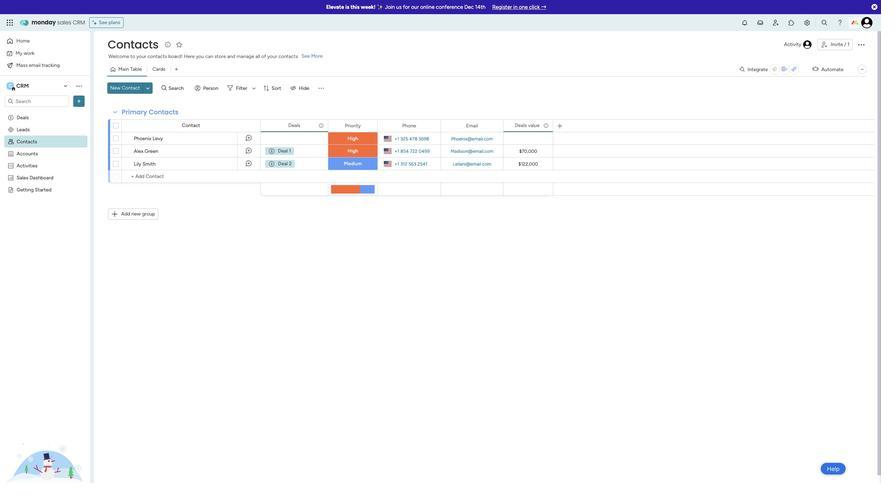 Task type: describe. For each thing, give the bounding box(es) containing it.
workspace image
[[7, 82, 14, 90]]

14th
[[475, 4, 486, 10]]

mass email tracking
[[16, 62, 60, 68]]

hide button
[[288, 83, 314, 94]]

elevate is this week! ✨ join us for our online conference dec 14th
[[326, 4, 486, 10]]

main
[[118, 66, 129, 72]]

and
[[227, 53, 235, 60]]

2
[[289, 161, 292, 167]]

see inside welcome to your contacts board! here you can store and manage all of your contacts see more
[[302, 53, 310, 59]]

add view image
[[175, 67, 178, 72]]

phoenix@email.com link
[[450, 136, 494, 141]]

monday
[[32, 18, 56, 27]]

$70,000
[[519, 149, 537, 154]]

+1 854 722 0499 link
[[392, 147, 430, 156]]

new contact
[[110, 85, 140, 91]]

show board description image
[[164, 41, 172, 48]]

main table
[[118, 66, 142, 72]]

one
[[519, 4, 528, 10]]

you
[[196, 53, 204, 60]]

/
[[844, 41, 846, 47]]

svg image for deal 2
[[268, 160, 275, 168]]

2 contacts from the left
[[278, 53, 298, 60]]

see more link
[[301, 53, 323, 60]]

v2 search image
[[161, 84, 167, 92]]

email
[[466, 123, 478, 129]]

notifications image
[[741, 19, 748, 26]]

main table button
[[107, 64, 147, 75]]

Email field
[[464, 122, 480, 130]]

options image right the deals field
[[318, 120, 323, 132]]

menu image
[[318, 85, 325, 92]]

more
[[311, 53, 323, 59]]

0499
[[419, 149, 430, 154]]

all
[[255, 53, 260, 60]]

+1 325 478 5698 link
[[392, 134, 429, 143]]

activity button
[[781, 39, 815, 50]]

green
[[145, 148, 158, 154]]

2 horizontal spatial options image
[[543, 120, 548, 132]]

apps image
[[788, 19, 795, 26]]

help
[[827, 466, 840, 473]]

2541
[[417, 161, 427, 167]]

register
[[492, 4, 512, 10]]

register in one click →
[[492, 4, 547, 10]]

contact inside "button"
[[122, 85, 140, 91]]

medium
[[344, 161, 362, 167]]

deals inside list box
[[17, 114, 29, 120]]

autopilot image
[[813, 65, 819, 74]]

store
[[215, 53, 226, 60]]

week!
[[361, 4, 376, 10]]

column information image for deals value
[[543, 123, 549, 128]]

tracking
[[42, 62, 60, 68]]

register in one click → link
[[492, 4, 547, 10]]

of
[[261, 53, 266, 60]]

1 contacts from the left
[[147, 53, 167, 60]]

primary
[[122, 108, 147, 117]]

can
[[205, 53, 213, 60]]

options image right /
[[857, 40, 866, 49]]

collapse board header image
[[860, 67, 865, 72]]

5698
[[419, 136, 429, 141]]

hide
[[299, 85, 309, 91]]

dashboard
[[30, 175, 53, 181]]

563
[[409, 161, 416, 167]]

deal for deal 2
[[278, 161, 288, 167]]

0 vertical spatial contacts
[[108, 36, 159, 52]]

add to favorites image
[[176, 41, 183, 48]]

Search field
[[167, 83, 188, 93]]

column information image for deals
[[318, 123, 324, 128]]

this
[[351, 4, 360, 10]]

monday sales crm
[[32, 18, 85, 27]]

filter button
[[225, 83, 258, 94]]

join
[[385, 4, 395, 10]]

phone
[[402, 123, 416, 129]]

see inside button
[[99, 19, 107, 26]]

1 inside button
[[848, 41, 850, 47]]

dec
[[464, 4, 474, 10]]

home
[[16, 38, 30, 44]]

list box containing deals
[[0, 110, 90, 291]]

722
[[410, 149, 418, 154]]

my work
[[16, 50, 34, 56]]

filter
[[236, 85, 247, 91]]

automate
[[821, 66, 844, 72]]

priority
[[345, 123, 361, 129]]

deals inside deals value field
[[515, 122, 527, 128]]

smith
[[143, 161, 156, 167]]

christina overa image
[[861, 17, 873, 28]]

email
[[29, 62, 41, 68]]

→
[[541, 4, 547, 10]]

0 horizontal spatial options image
[[75, 98, 83, 105]]

see plans button
[[89, 17, 123, 28]]

Contacts field
[[106, 36, 160, 52]]

conference
[[436, 4, 463, 10]]

invite / 1 button
[[818, 39, 853, 50]]

group
[[142, 211, 155, 217]]

contacts inside "field"
[[149, 108, 179, 117]]

high for phoenix levy
[[348, 136, 358, 142]]

dapulse integrations image
[[740, 67, 745, 72]]

sort button
[[260, 83, 285, 94]]

add
[[121, 211, 130, 217]]

activity
[[784, 41, 801, 47]]

Search in workspace field
[[15, 97, 59, 105]]

plans
[[109, 19, 120, 26]]

workspace options image
[[75, 82, 83, 90]]



Task type: vqa. For each thing, say whether or not it's contained in the screenshot.
the notifications icon on the top
yes



Task type: locate. For each thing, give the bounding box(es) containing it.
2 your from the left
[[267, 53, 277, 60]]

1 horizontal spatial contacts
[[278, 53, 298, 60]]

deal 2
[[278, 161, 292, 167]]

arrow down image
[[250, 84, 258, 92]]

crm right workspace image
[[16, 83, 29, 89]]

1 horizontal spatial deals
[[288, 122, 300, 128]]

your right the to
[[136, 53, 146, 60]]

Deals value field
[[513, 122, 542, 129]]

deal inside "element"
[[278, 161, 288, 167]]

+1 left 312
[[395, 161, 399, 167]]

public board image
[[7, 186, 14, 193]]

high for alex green
[[348, 148, 358, 154]]

+1 854 722 0499
[[395, 149, 430, 154]]

Phone field
[[400, 122, 418, 130]]

0 horizontal spatial column information image
[[318, 123, 324, 128]]

list box
[[0, 110, 90, 291]]

activities
[[17, 163, 37, 169]]

1 horizontal spatial see
[[302, 53, 310, 59]]

see left plans at the left
[[99, 19, 107, 26]]

levy
[[153, 136, 163, 142]]

2 deal from the top
[[278, 161, 288, 167]]

1 deal from the top
[[278, 148, 288, 154]]

accounts
[[17, 151, 38, 157]]

svg image left deal 1
[[268, 148, 275, 155]]

1 horizontal spatial your
[[267, 53, 277, 60]]

0 vertical spatial 1
[[848, 41, 850, 47]]

0 horizontal spatial crm
[[16, 83, 29, 89]]

options image right phone field
[[431, 120, 436, 132]]

1 up 2
[[289, 148, 291, 154]]

c
[[8, 83, 12, 89]]

1 horizontal spatial crm
[[73, 18, 85, 27]]

person
[[203, 85, 218, 91]]

option
[[0, 111, 90, 112]]

0 vertical spatial +1
[[395, 136, 399, 141]]

+1 left 325
[[395, 136, 399, 141]]

+ Add Contact text field
[[125, 172, 257, 181]]

✨
[[377, 4, 384, 10]]

cards
[[152, 66, 165, 72]]

2 +1 from the top
[[395, 149, 399, 154]]

312
[[400, 161, 407, 167]]

alex
[[134, 148, 143, 154]]

workspace selection element
[[7, 82, 30, 91]]

deal 1 element
[[265, 147, 294, 155]]

1 high from the top
[[348, 136, 358, 142]]

help image
[[837, 19, 844, 26]]

0 vertical spatial deal
[[278, 148, 288, 154]]

1 right /
[[848, 41, 850, 47]]

options image
[[857, 40, 866, 49], [318, 120, 323, 132], [431, 120, 436, 132], [493, 120, 498, 132]]

to
[[130, 53, 135, 60]]

invite
[[831, 41, 843, 47]]

478
[[409, 136, 417, 141]]

new
[[110, 85, 121, 91]]

for
[[403, 4, 410, 10]]

person button
[[192, 83, 223, 94]]

high down priority field
[[348, 136, 358, 142]]

+1 for lily smith
[[395, 161, 399, 167]]

1 vertical spatial see
[[302, 53, 310, 59]]

deal up deal 2
[[278, 148, 288, 154]]

lottie animation element
[[0, 412, 90, 483]]

my
[[16, 50, 22, 56]]

add new group button
[[108, 209, 158, 220]]

see left more
[[302, 53, 310, 59]]

0 vertical spatial high
[[348, 136, 358, 142]]

0 horizontal spatial see
[[99, 19, 107, 26]]

2 vertical spatial contacts
[[17, 138, 37, 145]]

1 vertical spatial svg image
[[268, 160, 275, 168]]

deal 1
[[278, 148, 291, 154]]

0 horizontal spatial your
[[136, 53, 146, 60]]

value
[[528, 122, 540, 128]]

invite members image
[[772, 19, 780, 26]]

svg image for deal 1
[[268, 148, 275, 155]]

1 vertical spatial 1
[[289, 148, 291, 154]]

deals value
[[515, 122, 540, 128]]

alex green
[[134, 148, 158, 154]]

0 horizontal spatial deals
[[17, 114, 29, 120]]

integrate
[[748, 66, 768, 72]]

+1 325 478 5698
[[395, 136, 429, 141]]

1 vertical spatial deal
[[278, 161, 288, 167]]

select product image
[[6, 19, 13, 26]]

deal for deal 1
[[278, 148, 288, 154]]

2 high from the top
[[348, 148, 358, 154]]

1 horizontal spatial options image
[[368, 120, 373, 132]]

options image
[[75, 98, 83, 105], [543, 120, 548, 132], [368, 120, 373, 132]]

svg image inside deal 2 "element"
[[268, 160, 275, 168]]

column information image right the deals field
[[318, 123, 324, 128]]

+1
[[395, 136, 399, 141], [395, 149, 399, 154], [395, 161, 399, 167]]

1 horizontal spatial contact
[[182, 123, 200, 129]]

new
[[131, 211, 141, 217]]

add new group
[[121, 211, 155, 217]]

madison@email.com link
[[449, 149, 495, 154]]

leilani@email.com link
[[451, 161, 493, 167]]

primary contacts
[[122, 108, 179, 117]]

1 horizontal spatial column information image
[[543, 123, 549, 128]]

0 vertical spatial svg image
[[268, 148, 275, 155]]

column information image right value on the right top of the page
[[543, 123, 549, 128]]

search everything image
[[821, 19, 828, 26]]

contacts
[[108, 36, 159, 52], [149, 108, 179, 117], [17, 138, 37, 145]]

is
[[345, 4, 349, 10]]

2 vertical spatial +1
[[395, 161, 399, 167]]

invite / 1
[[831, 41, 850, 47]]

854
[[400, 149, 409, 154]]

board!
[[168, 53, 183, 60]]

sort
[[272, 85, 281, 91]]

started
[[35, 187, 51, 193]]

mass email tracking button
[[4, 60, 76, 71]]

phoenix@email.com
[[451, 136, 493, 141]]

1 +1 from the top
[[395, 136, 399, 141]]

0 vertical spatial see
[[99, 19, 107, 26]]

leilani@email.com
[[453, 161, 491, 167]]

svg image inside deal 1 element
[[268, 148, 275, 155]]

1 vertical spatial +1
[[395, 149, 399, 154]]

getting started
[[17, 187, 51, 193]]

svg image
[[268, 148, 275, 155], [268, 160, 275, 168]]

$122,000
[[518, 161, 538, 167]]

crm
[[73, 18, 85, 27], [16, 83, 29, 89]]

sales
[[57, 18, 71, 27]]

getting
[[17, 187, 34, 193]]

2 svg image from the top
[[268, 160, 275, 168]]

click
[[529, 4, 540, 10]]

lily smith
[[134, 161, 156, 167]]

deal left 2
[[278, 161, 288, 167]]

3 +1 from the top
[[395, 161, 399, 167]]

1 column information image from the left
[[318, 123, 324, 128]]

high
[[348, 136, 358, 142], [348, 148, 358, 154]]

leads
[[17, 126, 30, 132]]

0 vertical spatial crm
[[73, 18, 85, 27]]

1 vertical spatial crm
[[16, 83, 29, 89]]

deal 2 element
[[265, 160, 295, 168]]

column information image
[[318, 123, 324, 128], [543, 123, 549, 128]]

public dashboard image
[[7, 174, 14, 181]]

deals up deal 1
[[288, 122, 300, 128]]

Primary Contacts field
[[120, 108, 180, 117]]

work
[[24, 50, 34, 56]]

cards button
[[147, 64, 171, 75]]

angle down image
[[146, 86, 150, 91]]

table
[[130, 66, 142, 72]]

contacts down v2 search image
[[149, 108, 179, 117]]

contacts up cards on the top
[[147, 53, 167, 60]]

1 horizontal spatial 1
[[848, 41, 850, 47]]

Deals field
[[287, 122, 302, 129]]

options image down workspace options image
[[75, 98, 83, 105]]

mass
[[16, 62, 28, 68]]

+1 for alex green
[[395, 149, 399, 154]]

Priority field
[[343, 122, 363, 130]]

2 column information image from the left
[[543, 123, 549, 128]]

0 horizontal spatial contact
[[122, 85, 140, 91]]

our
[[411, 4, 419, 10]]

contacts
[[147, 53, 167, 60], [278, 53, 298, 60]]

sales dashboard
[[17, 175, 53, 181]]

contacts up the to
[[108, 36, 159, 52]]

sales
[[17, 175, 28, 181]]

options image right email field in the top right of the page
[[493, 120, 498, 132]]

deals inside the deals field
[[288, 122, 300, 128]]

+1 left 854
[[395, 149, 399, 154]]

0 horizontal spatial 1
[[289, 148, 291, 154]]

options image right value on the right top of the page
[[543, 120, 548, 132]]

online
[[420, 4, 435, 10]]

emails settings image
[[804, 19, 811, 26]]

us
[[396, 4, 402, 10]]

welcome
[[108, 53, 129, 60]]

contacts left the see more link
[[278, 53, 298, 60]]

crm right 'sales'
[[73, 18, 85, 27]]

1 vertical spatial contact
[[182, 123, 200, 129]]

1 svg image from the top
[[268, 148, 275, 155]]

new contact button
[[107, 83, 143, 94]]

elevate
[[326, 4, 344, 10]]

home button
[[4, 35, 76, 47]]

your right 'of'
[[267, 53, 277, 60]]

deals left value on the right top of the page
[[515, 122, 527, 128]]

crm inside workspace selection element
[[16, 83, 29, 89]]

inbox image
[[757, 19, 764, 26]]

help button
[[821, 463, 846, 475]]

1 vertical spatial high
[[348, 148, 358, 154]]

madison@email.com
[[451, 149, 494, 154]]

manage
[[237, 53, 254, 60]]

deals up leads
[[17, 114, 29, 120]]

contacts up accounts
[[17, 138, 37, 145]]

deals
[[17, 114, 29, 120], [288, 122, 300, 128], [515, 122, 527, 128]]

1 vertical spatial contacts
[[149, 108, 179, 117]]

1 your from the left
[[136, 53, 146, 60]]

my work button
[[4, 48, 76, 59]]

lottie animation image
[[0, 412, 90, 483]]

0 vertical spatial contact
[[122, 85, 140, 91]]

contact
[[122, 85, 140, 91], [182, 123, 200, 129]]

0 horizontal spatial contacts
[[147, 53, 167, 60]]

high up medium
[[348, 148, 358, 154]]

2 horizontal spatial deals
[[515, 122, 527, 128]]

welcome to your contacts board! here you can store and manage all of your contacts see more
[[108, 53, 323, 60]]

svg image left deal 2
[[268, 160, 275, 168]]

options image right priority field
[[368, 120, 373, 132]]



